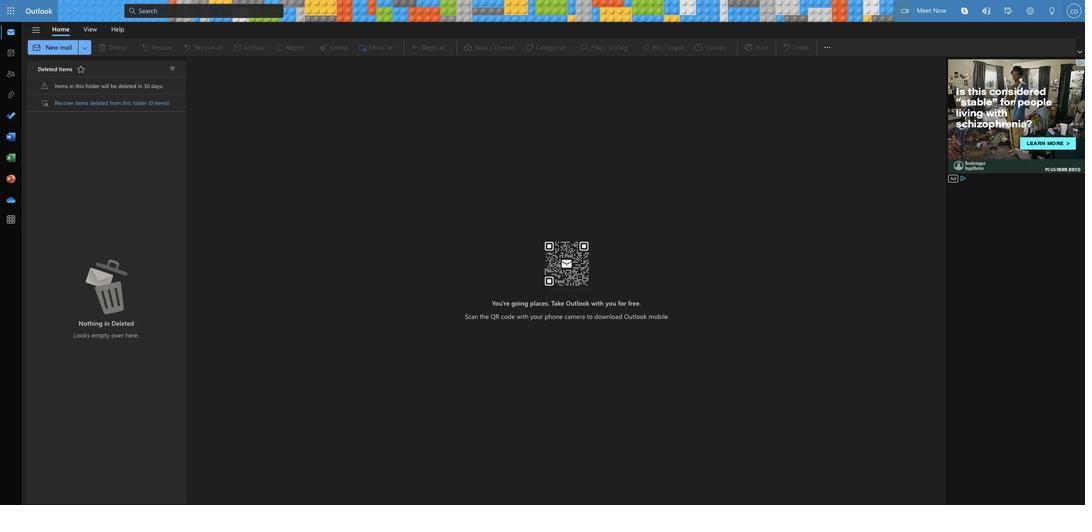 Task type: locate. For each thing, give the bounding box(es) containing it.
in for this
[[69, 82, 74, 89]]

folder
[[86, 82, 100, 89], [133, 99, 147, 106]]

1 vertical spatial folder
[[133, 99, 147, 106]]

folder left (0
[[133, 99, 147, 106]]

onedrive image
[[6, 196, 16, 205]]

items down deleted items 
[[55, 82, 68, 89]]

from
[[110, 99, 121, 106]]

in for deleted
[[104, 319, 110, 328]]

take
[[552, 299, 565, 308]]

nothing in deleted looks empty over here.
[[74, 319, 139, 340]]

looks
[[74, 331, 90, 340]]

ad
[[951, 175, 957, 182]]

tags group
[[459, 38, 736, 57]]

deleted
[[38, 65, 57, 73], [112, 319, 134, 328]]

in up 'empty'
[[104, 319, 110, 328]]

will
[[101, 82, 109, 89]]


[[1049, 7, 1057, 15]]

0 horizontal spatial deleted
[[38, 65, 57, 73]]

0 vertical spatial folder
[[86, 82, 100, 89]]

deleted right be
[[118, 82, 136, 89]]

new
[[46, 43, 58, 52]]

deleted left from
[[90, 99, 108, 106]]

1 vertical spatial deleted
[[112, 319, 134, 328]]

items
[[75, 99, 88, 106]]

with
[[592, 299, 604, 308], [517, 312, 529, 321]]

move & delete group
[[28, 38, 402, 57]]

free.
[[629, 299, 641, 308]]


[[1005, 7, 1013, 15]]

co image
[[1067, 4, 1082, 18]]

 button
[[819, 38, 837, 57]]

1 vertical spatial outlook
[[566, 299, 590, 308]]

0 horizontal spatial deleted
[[90, 99, 108, 106]]

qr
[[491, 312, 500, 321]]

2 vertical spatial outlook
[[625, 312, 647, 321]]

1 vertical spatial deleted
[[90, 99, 108, 106]]


[[31, 25, 41, 35]]

left-rail-appbar navigation
[[2, 22, 20, 211]]

(0
[[148, 99, 153, 106]]

the
[[480, 312, 489, 321]]

outlook up 
[[26, 6, 52, 16]]

outlook down free.
[[625, 312, 647, 321]]


[[983, 7, 991, 15]]

download
[[595, 312, 623, 321]]

recover
[[55, 99, 74, 106]]

people image
[[6, 70, 16, 79]]


[[128, 6, 137, 16]]

deleted up  on the left top of page
[[38, 65, 57, 73]]

0 horizontal spatial in
[[69, 82, 74, 89]]

 button
[[976, 0, 998, 23]]

items inside deleted items 
[[59, 65, 72, 73]]

2 horizontal spatial outlook
[[625, 312, 647, 321]]

 button
[[998, 0, 1020, 23]]

1 horizontal spatial deleted
[[118, 82, 136, 89]]

 button
[[1020, 0, 1042, 23]]

folder left will in the left top of the page
[[86, 82, 100, 89]]

Search for email, meetings, files and more. field
[[138, 6, 279, 15]]

items left "" button
[[59, 65, 72, 73]]

deleted up over
[[112, 319, 134, 328]]

 button
[[78, 40, 91, 55]]

in inside 'nothing in deleted looks empty over here.'
[[104, 319, 110, 328]]

view button
[[77, 22, 104, 36]]

0 vertical spatial outlook
[[26, 6, 52, 16]]

mobile
[[649, 312, 669, 321]]

places.
[[530, 299, 550, 308]]

1 horizontal spatial this
[[123, 99, 131, 106]]

word image
[[6, 133, 16, 142]]

0 horizontal spatial with
[[517, 312, 529, 321]]

 new mail
[[32, 43, 72, 52]]

in
[[69, 82, 74, 89], [138, 82, 142, 89], [104, 319, 110, 328]]


[[902, 7, 909, 15]]

in up recover
[[69, 82, 74, 89]]

outlook banner
[[0, 0, 1086, 23]]

 button
[[1077, 47, 1085, 57]]

code
[[501, 312, 515, 321]]

1 horizontal spatial folder
[[133, 99, 147, 106]]

help button
[[104, 22, 131, 36]]

tab list
[[45, 22, 131, 36]]

1 horizontal spatial with
[[592, 299, 604, 308]]

to do image
[[6, 112, 16, 121]]

tab list containing home
[[45, 22, 131, 36]]

1 vertical spatial this
[[123, 99, 131, 106]]

to
[[587, 312, 593, 321]]

items
[[59, 65, 72, 73], [55, 82, 68, 89]]

outlook
[[26, 6, 52, 16], [566, 299, 590, 308], [625, 312, 647, 321]]

deleted
[[118, 82, 136, 89], [90, 99, 108, 106]]

0 vertical spatial with
[[592, 299, 604, 308]]

this right from
[[123, 99, 131, 106]]

you
[[606, 299, 617, 308]]

0 vertical spatial items
[[59, 65, 72, 73]]

files image
[[6, 91, 16, 100]]

navigation pane region
[[26, 57, 123, 505]]

your
[[531, 312, 543, 321]]

this
[[75, 82, 84, 89], [123, 99, 131, 106]]

recover items deleted from this folder (0 items) button
[[55, 99, 186, 107]]

0 vertical spatial this
[[75, 82, 84, 89]]

help
[[111, 24, 124, 33]]

1 horizontal spatial in
[[104, 319, 110, 328]]


[[169, 65, 176, 73]]

outlook up camera
[[566, 299, 590, 308]]

with left you
[[592, 299, 604, 308]]


[[41, 99, 48, 107]]


[[823, 43, 833, 52]]

with down going at left
[[517, 312, 529, 321]]

in left 30
[[138, 82, 142, 89]]

1 horizontal spatial deleted
[[112, 319, 134, 328]]

items)
[[155, 99, 169, 106]]

0 vertical spatial deleted
[[38, 65, 57, 73]]

this down "" button
[[75, 82, 84, 89]]

application
[[0, 0, 1086, 505]]

0 horizontal spatial outlook
[[26, 6, 52, 16]]

days.
[[151, 82, 163, 89]]

 search field
[[124, 0, 284, 21]]



Task type: vqa. For each thing, say whether or not it's contained in the screenshot.
items)
yes



Task type: describe. For each thing, give the bounding box(es) containing it.
 button
[[1042, 0, 1064, 23]]

more apps image
[[6, 216, 16, 225]]

1 vertical spatial items
[[55, 82, 68, 89]]


[[1027, 7, 1035, 15]]


[[77, 65, 86, 74]]

1 horizontal spatial outlook
[[566, 299, 590, 308]]

items in this folder will be deleted in 30 days.
[[55, 82, 163, 89]]

meet now
[[917, 6, 947, 15]]

mail image
[[6, 28, 16, 37]]

 button
[[166, 62, 179, 75]]

empty
[[92, 331, 110, 340]]

over
[[111, 331, 124, 340]]

folder inside button
[[133, 99, 147, 106]]

for
[[618, 299, 627, 308]]

0 vertical spatial deleted
[[118, 82, 136, 89]]

here.
[[125, 331, 139, 340]]

set your advertising preferences image
[[960, 175, 968, 182]]

meet
[[917, 6, 932, 15]]


[[962, 7, 969, 15]]

powerpoint image
[[6, 175, 16, 184]]

1 vertical spatial with
[[517, 312, 529, 321]]

outlook link
[[26, 0, 52, 22]]

home
[[52, 24, 70, 33]]

0 horizontal spatial this
[[75, 82, 84, 89]]

nothing
[[79, 319, 103, 328]]

you're going places. take outlook with you for free. scan the qr code with your phone camera to download outlook mobile
[[465, 299, 669, 321]]

phone
[[545, 312, 563, 321]]

deleted items 
[[38, 65, 86, 74]]

view
[[84, 24, 97, 33]]

this inside button
[[123, 99, 131, 106]]

recover items deleted from this folder (0 items)
[[55, 99, 169, 106]]

 button
[[954, 0, 976, 22]]

 heading
[[38, 61, 88, 78]]

now
[[934, 6, 947, 15]]

deleted inside deleted items 
[[38, 65, 57, 73]]


[[32, 43, 41, 52]]

calendar image
[[6, 49, 16, 58]]


[[41, 82, 48, 89]]

camera
[[565, 312, 585, 321]]


[[1078, 50, 1083, 54]]

home button
[[45, 22, 76, 36]]

excel image
[[6, 154, 16, 163]]

outlook inside outlook banner
[[26, 6, 52, 16]]

application containing outlook
[[0, 0, 1086, 505]]

tab list inside application
[[45, 22, 131, 36]]

you're
[[492, 299, 510, 308]]

0 horizontal spatial folder
[[86, 82, 100, 89]]

going
[[512, 299, 529, 308]]

mail
[[60, 43, 72, 52]]

deleted inside 'nothing in deleted looks empty over here.'
[[112, 319, 134, 328]]

be
[[111, 82, 117, 89]]

scan
[[465, 312, 478, 321]]

30
[[144, 82, 150, 89]]


[[81, 44, 88, 51]]

message list section
[[26, 58, 186, 505]]

 button
[[27, 22, 45, 38]]

deleted inside button
[[90, 99, 108, 106]]

 button
[[74, 62, 88, 77]]

2 horizontal spatial in
[[138, 82, 142, 89]]



